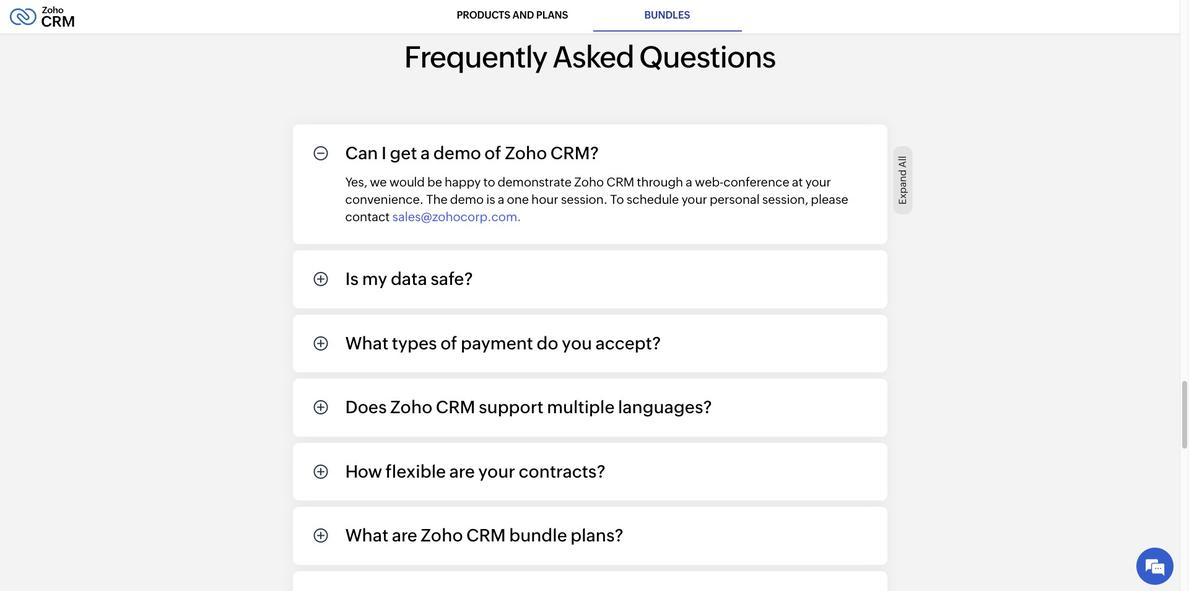 Task type: vqa. For each thing, say whether or not it's contained in the screenshot.
Exploring
no



Task type: describe. For each thing, give the bounding box(es) containing it.
2 vertical spatial crm
[[467, 526, 506, 546]]

zoho crm logo image
[[9, 3, 75, 30]]

through
[[637, 175, 684, 189]]

do
[[537, 333, 559, 353]]

demo inside through a web-conference at your convenience. the demo is a one hour session. to schedule your personal session, please contact
[[450, 192, 484, 206]]

products and plans
[[457, 9, 569, 21]]

how
[[346, 462, 382, 481]]

types
[[392, 333, 437, 353]]

what are zoho crm bundle plans?
[[346, 526, 624, 546]]

1 vertical spatial your
[[682, 192, 708, 206]]

2 vertical spatial your
[[479, 462, 516, 481]]

0 vertical spatial demo
[[434, 143, 481, 163]]

1 horizontal spatial of
[[485, 143, 502, 163]]

one
[[507, 192, 529, 206]]

frequently
[[404, 40, 548, 74]]

is
[[487, 192, 496, 206]]

schedule
[[627, 192, 679, 206]]

is my data safe?
[[346, 269, 473, 289]]

hour
[[532, 192, 559, 206]]

crm?
[[551, 143, 599, 163]]

demonstrate
[[498, 175, 572, 189]]

is
[[346, 269, 359, 289]]

sales@zohocorp.com. link
[[393, 208, 522, 226]]

the
[[427, 192, 448, 206]]

how flexible are your contracts?
[[346, 462, 606, 481]]

2 horizontal spatial your
[[806, 175, 832, 189]]

we
[[370, 175, 387, 189]]

please
[[811, 192, 849, 206]]

would
[[390, 175, 425, 189]]

plans
[[537, 9, 569, 21]]

be
[[428, 175, 442, 189]]

contact
[[346, 209, 390, 224]]

and
[[513, 9, 534, 21]]

expand
[[897, 170, 909, 205]]

web-
[[695, 175, 724, 189]]

2 vertical spatial a
[[498, 192, 505, 206]]



Task type: locate. For each thing, give the bounding box(es) containing it.
demo down happy
[[450, 192, 484, 206]]

1 vertical spatial are
[[392, 526, 418, 546]]

my
[[362, 269, 388, 289]]

1 vertical spatial of
[[441, 333, 458, 353]]

can
[[346, 143, 378, 163]]

your
[[806, 175, 832, 189], [682, 192, 708, 206], [479, 462, 516, 481]]

0 vertical spatial a
[[421, 143, 430, 163]]

data
[[391, 269, 427, 289]]

0 horizontal spatial a
[[421, 143, 430, 163]]

1 vertical spatial demo
[[450, 192, 484, 206]]

0 vertical spatial are
[[450, 462, 475, 481]]

a right get
[[421, 143, 430, 163]]

0 horizontal spatial of
[[441, 333, 458, 353]]

at
[[793, 175, 804, 189]]

products
[[457, 9, 511, 21]]

1 vertical spatial a
[[686, 175, 693, 189]]

asked
[[553, 40, 635, 74]]

get
[[390, 143, 417, 163]]

1 vertical spatial crm
[[436, 397, 476, 417]]

conference
[[724, 175, 790, 189]]

demo up happy
[[434, 143, 481, 163]]

expand all
[[897, 156, 909, 205]]

frequently asked questions
[[404, 40, 776, 74]]

does
[[346, 397, 387, 417]]

can i get a demo of zoho crm?
[[346, 143, 599, 163]]

contracts?
[[519, 462, 606, 481]]

crm up to
[[607, 175, 635, 189]]

1 what from the top
[[346, 333, 389, 353]]

support
[[479, 397, 544, 417]]

of up yes, we would be happy to demonstrate zoho crm
[[485, 143, 502, 163]]

languages?
[[618, 397, 713, 417]]

flexible
[[386, 462, 446, 481]]

what for what are zoho crm bundle plans?
[[346, 526, 389, 546]]

1 horizontal spatial your
[[682, 192, 708, 206]]

a right 'is'
[[498, 192, 505, 206]]

yes, we would be happy to demonstrate zoho crm
[[346, 175, 635, 189]]

1 horizontal spatial a
[[498, 192, 505, 206]]

yes,
[[346, 175, 368, 189]]

crm left support
[[436, 397, 476, 417]]

are
[[450, 462, 475, 481], [392, 526, 418, 546]]

2 what from the top
[[346, 526, 389, 546]]

personal
[[710, 192, 760, 206]]

happy
[[445, 175, 481, 189]]

0 vertical spatial of
[[485, 143, 502, 163]]

crm left "bundle"
[[467, 526, 506, 546]]

to
[[611, 192, 625, 206]]

demo
[[434, 143, 481, 163], [450, 192, 484, 206]]

accept?
[[596, 333, 661, 353]]

does zoho crm support multiple languages?
[[346, 397, 713, 417]]

what types of payment do you accept?
[[346, 333, 661, 353]]

0 vertical spatial your
[[806, 175, 832, 189]]

session.
[[561, 192, 608, 206]]

0 horizontal spatial are
[[392, 526, 418, 546]]

1 vertical spatial what
[[346, 526, 389, 546]]

safe?
[[431, 269, 473, 289]]

plans?
[[571, 526, 624, 546]]

session,
[[763, 192, 809, 206]]

payment
[[461, 333, 534, 353]]

bundle
[[510, 526, 568, 546]]

through a web-conference at your convenience. the demo is a one hour session. to schedule your personal session, please contact
[[346, 175, 849, 224]]

of
[[485, 143, 502, 163], [441, 333, 458, 353]]

multiple
[[547, 397, 615, 417]]

convenience.
[[346, 192, 424, 206]]

i
[[382, 143, 387, 163]]

to
[[484, 175, 496, 189]]

0 vertical spatial crm
[[607, 175, 635, 189]]

0 horizontal spatial your
[[479, 462, 516, 481]]

2 horizontal spatial a
[[686, 175, 693, 189]]

sales@zohocorp.com.
[[393, 209, 522, 224]]

questions
[[640, 40, 776, 74]]

what for what types of payment do you accept?
[[346, 333, 389, 353]]

0 vertical spatial what
[[346, 333, 389, 353]]

a left the web-
[[686, 175, 693, 189]]

a
[[421, 143, 430, 163], [686, 175, 693, 189], [498, 192, 505, 206]]

crm
[[607, 175, 635, 189], [436, 397, 476, 417], [467, 526, 506, 546]]

of right "types"
[[441, 333, 458, 353]]

1 horizontal spatial are
[[450, 462, 475, 481]]

all
[[897, 156, 909, 168]]

zoho
[[505, 143, 548, 163], [575, 175, 604, 189], [391, 397, 433, 417], [421, 526, 463, 546]]

bundles
[[645, 9, 691, 21]]

you
[[562, 333, 593, 353]]

what
[[346, 333, 389, 353], [346, 526, 389, 546]]



